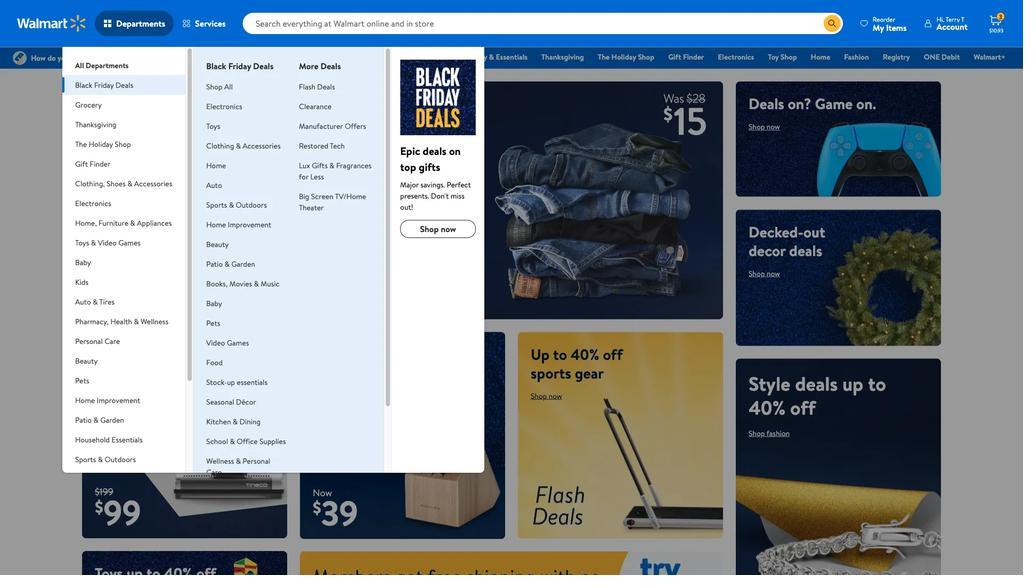 Task type: describe. For each thing, give the bounding box(es) containing it.
fashion link
[[840, 51, 874, 63]]

tech
[[130, 93, 159, 114]]

deals for home deals are served
[[356, 344, 389, 365]]

appliances
[[137, 218, 172, 228]]

seasonal decor & party supplies
[[75, 474, 151, 496]]

one
[[924, 52, 940, 62]]

99
[[103, 489, 141, 536]]

major
[[400, 179, 419, 190]]

departments inside popup button
[[116, 18, 165, 29]]

shop all link
[[206, 81, 233, 92]]

my
[[873, 22, 884, 33]]

black friday deals button
[[62, 75, 186, 95]]

auto & tires button
[[62, 292, 186, 312]]

wellness & personal care
[[206, 456, 270, 478]]

shop now link for up to 40% off sports gear
[[531, 391, 562, 401]]

tv/home
[[335, 191, 366, 202]]

0 vertical spatial accessories
[[243, 140, 281, 151]]

manufacturer offers
[[299, 121, 366, 131]]

1 horizontal spatial up
[[227, 377, 235, 388]]

shop now link for deals on? game on.
[[749, 122, 780, 132]]

tires
[[99, 297, 115, 307]]

$199 $ 99
[[95, 486, 141, 536]]

gift finder for gift finder dropdown button
[[75, 159, 111, 169]]

savings
[[95, 112, 142, 133]]

personal inside dropdown button
[[75, 336, 103, 347]]

deals for home deals up to 30% off
[[150, 242, 193, 269]]

beauty button
[[62, 351, 186, 371]]

outdoors for sports & outdoors dropdown button
[[105, 454, 136, 465]]

black for black friday deals link
[[389, 52, 406, 62]]

sports & outdoors for sports & outdoors dropdown button
[[75, 454, 136, 465]]

& inside lux gifts & fragrances for less
[[330, 160, 335, 171]]

manufacturer offers link
[[299, 121, 366, 131]]

big screen tv/home theater
[[299, 191, 366, 213]]

black friday deals for black friday deals link
[[389, 52, 448, 62]]

holiday for the holiday shop link
[[612, 52, 636, 62]]

stock-
[[206, 377, 227, 388]]

improvement for home improvement dropdown button at the left of page
[[97, 395, 140, 406]]

clearance
[[299, 101, 332, 111]]

personal inside wellness & personal care
[[243, 456, 270, 466]]

toy shop
[[768, 52, 797, 62]]

auto & tires
[[75, 297, 115, 307]]

style
[[749, 371, 791, 397]]

lux gifts & fragrances for less link
[[299, 160, 372, 182]]

grocery for grocery
[[75, 99, 102, 110]]

wellness & personal care link
[[206, 456, 270, 478]]

grocery button
[[62, 95, 186, 115]]

seasonal for seasonal décor
[[206, 397, 234, 407]]

shop inside the holiday shop link
[[638, 52, 655, 62]]

baby link
[[206, 298, 222, 309]]

books,
[[206, 279, 228, 289]]

tech
[[330, 140, 345, 151]]

debit
[[942, 52, 960, 62]]

flash
[[299, 81, 316, 92]]

sports
[[531, 363, 571, 384]]

finder for gift finder 'link'
[[683, 52, 704, 62]]

shop now for high tech gifts, huge savings
[[95, 140, 126, 151]]

don't
[[431, 191, 449, 201]]

the holiday shop for the holiday shop link
[[598, 52, 655, 62]]

dining
[[240, 417, 261, 427]]

pets for pets link
[[206, 318, 220, 328]]

shop fashion link
[[749, 428, 790, 439]]

1 horizontal spatial electronics
[[206, 101, 242, 111]]

personal care button
[[62, 332, 186, 351]]

patio for patio & garden link
[[206, 259, 223, 269]]

home improvement for home improvement 'link'
[[206, 219, 271, 230]]

big
[[299, 191, 309, 202]]

1 horizontal spatial all
[[224, 81, 233, 92]]

care inside wellness & personal care
[[206, 467, 222, 478]]

gift finder button
[[62, 154, 186, 174]]

& inside seasonal decor & party supplies
[[127, 474, 132, 485]]

beauty for beauty link
[[206, 239, 229, 249]]

to inside up to 40% off sports gear
[[553, 344, 567, 365]]

patio & garden for patio & garden link
[[206, 259, 255, 269]]

now for up to 40% off sports gear
[[549, 391, 562, 401]]

less
[[310, 171, 324, 182]]

walmart image
[[17, 15, 86, 32]]

are
[[392, 344, 413, 365]]

pharmacy, health & wellness button
[[62, 312, 186, 332]]

sports for sports & outdoors link
[[206, 200, 227, 210]]

now dollar 39 null group
[[300, 486, 358, 540]]

accessories inside dropdown button
[[134, 178, 172, 189]]

all departments
[[75, 60, 129, 70]]

shop now for deals on? game on.
[[749, 122, 780, 132]]

stock-up essentials
[[206, 377, 268, 388]]

$199
[[95, 486, 113, 499]]

fragrances
[[336, 160, 372, 171]]

beauty for 'beauty' 'dropdown button'
[[75, 356, 98, 366]]

to for home
[[121, 266, 139, 293]]

save
[[313, 232, 381, 279]]

off inside up to 40% off sports gear
[[603, 344, 623, 365]]

1 horizontal spatial black
[[206, 60, 226, 72]]

patio & garden button
[[62, 410, 186, 430]]

Walmart Site-Wide search field
[[243, 13, 843, 34]]

lux
[[299, 160, 310, 171]]

care inside dropdown button
[[105, 336, 120, 347]]

shop fashion
[[749, 428, 790, 439]]

style deals up to 40% off
[[749, 371, 886, 421]]

on?
[[788, 93, 812, 114]]

electronics inside dropdown button
[[75, 198, 111, 208]]

t
[[962, 15, 965, 24]]

1 vertical spatial video
[[206, 338, 225, 348]]

essentials inside household essentials dropdown button
[[112, 435, 143, 445]]

presents.
[[400, 191, 429, 201]]

auto for auto link
[[206, 180, 222, 190]]

high tech gifts, huge savings
[[95, 93, 233, 133]]

pharmacy,
[[75, 316, 109, 327]]

video games
[[206, 338, 249, 348]]

lux gifts & fragrances for less
[[299, 160, 372, 182]]

home,
[[75, 218, 97, 228]]

patio & garden for patio & garden dropdown button
[[75, 415, 124, 425]]

departments button
[[95, 11, 174, 36]]

$10.93
[[990, 27, 1004, 34]]

gift finder for gift finder 'link'
[[668, 52, 704, 62]]

clothing
[[206, 140, 234, 151]]

furniture
[[99, 218, 128, 228]]

gift for gift finder 'link'
[[668, 52, 681, 62]]

high
[[95, 93, 126, 114]]

school & office supplies link
[[206, 436, 286, 447]]

1 horizontal spatial black friday deals
[[206, 60, 274, 72]]

food link
[[206, 357, 223, 368]]

toy shop link
[[763, 51, 802, 63]]

shop now link for home deals up to 30% off
[[95, 324, 126, 335]]

patio & garden link
[[206, 259, 255, 269]]

restored
[[299, 140, 328, 151]]

books, movies & music
[[206, 279, 280, 289]]

home inside home deals up to 30% off
[[95, 242, 145, 269]]

gifts
[[419, 159, 440, 174]]

home deals up to 30% off
[[95, 242, 193, 317]]

thanksgiving for thanksgiving dropdown button
[[75, 119, 116, 130]]

deals on? game on.
[[749, 93, 877, 114]]

seasonal décor link
[[206, 397, 256, 407]]

deals for style deals up to 40% off
[[795, 371, 838, 397]]

0 vertical spatial electronics
[[718, 52, 754, 62]]

sports & outdoors button
[[62, 450, 186, 470]]

auto for auto & tires
[[75, 297, 91, 307]]

household
[[75, 435, 110, 445]]

walmart+
[[974, 52, 1006, 62]]

improvement for home improvement 'link'
[[228, 219, 271, 230]]

screen
[[311, 191, 334, 202]]

restored tech link
[[299, 140, 345, 151]]

pets link
[[206, 318, 220, 328]]

baby for baby dropdown button
[[75, 257, 91, 268]]

& inside dropdown button
[[98, 454, 103, 465]]

$ for 39
[[313, 496, 321, 520]]

39
[[321, 490, 358, 537]]

seasonal decor & party supplies button
[[62, 470, 186, 501]]

essentials inside grocery & essentials link
[[496, 52, 528, 62]]



Task type: locate. For each thing, give the bounding box(es) containing it.
1 horizontal spatial seasonal
[[206, 397, 234, 407]]

video inside dropdown button
[[98, 237, 117, 248]]

garden up books, movies & music link
[[231, 259, 255, 269]]

holiday inside dropdown button
[[89, 139, 113, 149]]

seasonal up $199
[[75, 474, 103, 485]]

$ inside $199 $ 99
[[95, 495, 103, 519]]

0 horizontal spatial patio
[[75, 415, 92, 425]]

grocery inside 'dropdown button'
[[75, 99, 102, 110]]

0 horizontal spatial gift
[[75, 159, 88, 169]]

registry
[[883, 52, 910, 62]]

deals inside "style deals up to 40% off"
[[795, 371, 838, 397]]

0 vertical spatial gift
[[668, 52, 681, 62]]

deals up the gifts at the top
[[423, 143, 447, 158]]

deals left are
[[356, 344, 389, 365]]

beauty down personal care
[[75, 356, 98, 366]]

wellness inside dropdown button
[[141, 316, 169, 327]]

friday for black friday deals link
[[408, 52, 428, 62]]

shop now for up to 40% off sports gear
[[531, 391, 562, 401]]

reorder
[[873, 15, 896, 24]]

1 horizontal spatial patio
[[206, 259, 223, 269]]

0 vertical spatial outdoors
[[236, 200, 267, 210]]

friday
[[408, 52, 428, 62], [228, 60, 251, 72], [94, 80, 114, 90]]

finder inside 'link'
[[683, 52, 704, 62]]

home, furniture & appliances button
[[62, 213, 186, 233]]

1 horizontal spatial the holiday shop
[[598, 52, 655, 62]]

baby up kids at the top left of the page
[[75, 257, 91, 268]]

now for deals on? game on.
[[767, 122, 780, 132]]

patio for patio & garden dropdown button
[[75, 415, 92, 425]]

items
[[886, 22, 907, 33]]

video games link
[[206, 338, 249, 348]]

1 horizontal spatial improvement
[[228, 219, 271, 230]]

home improvement inside dropdown button
[[75, 395, 140, 406]]

essentials
[[237, 377, 268, 388]]

the right thanksgiving link
[[598, 52, 610, 62]]

1 horizontal spatial thanksgiving
[[542, 52, 584, 62]]

shop inside 'toy shop' link
[[781, 52, 797, 62]]

0 vertical spatial home link
[[806, 51, 836, 63]]

$
[[95, 495, 103, 519], [313, 496, 321, 520]]

gift inside gift finder dropdown button
[[75, 159, 88, 169]]

2 horizontal spatial up
[[843, 371, 864, 397]]

0 horizontal spatial video
[[98, 237, 117, 248]]

1 vertical spatial garden
[[100, 415, 124, 425]]

black for black friday deals dropdown button
[[75, 80, 92, 90]]

garden inside dropdown button
[[100, 415, 124, 425]]

$ inside now $ 39
[[313, 496, 321, 520]]

home, furniture & appliances
[[75, 218, 172, 228]]

miss
[[451, 191, 465, 201]]

off
[[95, 290, 120, 317], [603, 344, 623, 365], [791, 395, 816, 421]]

beauty inside 'beauty' 'dropdown button'
[[75, 356, 98, 366]]

now down "don't"
[[441, 223, 456, 235]]

patio inside dropdown button
[[75, 415, 92, 425]]

up for style deals up to 40% off
[[843, 371, 864, 397]]

home improvement down sports & outdoors link
[[206, 219, 271, 230]]

toys & video games
[[75, 237, 141, 248]]

baby button
[[62, 253, 186, 272]]

services button
[[174, 11, 234, 36]]

electronics link down the shop all
[[206, 101, 242, 111]]

essentials down patio & garden dropdown button
[[112, 435, 143, 445]]

now for home deals up to 30% off
[[113, 324, 126, 335]]

deals right "style"
[[795, 371, 838, 397]]

0 vertical spatial supplies
[[260, 436, 286, 447]]

games
[[118, 237, 141, 248], [227, 338, 249, 348]]

improvement inside dropdown button
[[97, 395, 140, 406]]

black friday deals image
[[400, 60, 476, 135]]

1 vertical spatial patio & garden
[[75, 415, 124, 425]]

search icon image
[[828, 19, 837, 28]]

0 horizontal spatial friday
[[94, 80, 114, 90]]

0 horizontal spatial to
[[121, 266, 139, 293]]

manufacturer
[[299, 121, 343, 131]]

gift right the holiday shop link
[[668, 52, 681, 62]]

gifts,
[[163, 93, 197, 114]]

gifts
[[312, 160, 328, 171]]

gift
[[668, 52, 681, 62], [75, 159, 88, 169]]

shop now link for high tech gifts, huge savings
[[95, 140, 126, 151]]

sports & outdoors up home improvement 'link'
[[206, 200, 267, 210]]

thanksgiving inside dropdown button
[[75, 119, 116, 130]]

off for style deals up to 40% off
[[791, 395, 816, 421]]

off for home deals up to 30% off
[[95, 290, 120, 317]]

kitchen
[[206, 417, 231, 427]]

all up black friday deals dropdown button
[[75, 60, 84, 70]]

school & office supplies
[[206, 436, 286, 447]]

garden up household essentials
[[100, 415, 124, 425]]

sports down the household
[[75, 454, 96, 465]]

electronics link left toy
[[713, 51, 759, 63]]

1 horizontal spatial friday
[[228, 60, 251, 72]]

0 horizontal spatial grocery
[[75, 99, 102, 110]]

shop now for decked-out decor deals
[[749, 268, 780, 279]]

sports & outdoors inside dropdown button
[[75, 454, 136, 465]]

1 horizontal spatial gift finder
[[668, 52, 704, 62]]

auto link
[[206, 180, 222, 190]]

1 vertical spatial improvement
[[97, 395, 140, 406]]

terry
[[946, 15, 960, 24]]

30%
[[143, 266, 178, 293]]

pets
[[206, 318, 220, 328], [75, 376, 89, 386]]

shop now for home deals up to 30% off
[[95, 324, 126, 335]]

1 horizontal spatial games
[[227, 338, 249, 348]]

finder for gift finder dropdown button
[[90, 159, 111, 169]]

pets for pets "dropdown button" in the bottom left of the page
[[75, 376, 89, 386]]

offers
[[345, 121, 366, 131]]

wellness inside wellness & personal care
[[206, 456, 234, 466]]

wellness
[[141, 316, 169, 327], [206, 456, 234, 466]]

deals for epic deals on top gifts major savings. perfect presents. don't miss out!
[[423, 143, 447, 158]]

1 vertical spatial home link
[[206, 160, 226, 171]]

home improvement down pets "dropdown button" in the bottom left of the page
[[75, 395, 140, 406]]

1 horizontal spatial auto
[[206, 180, 222, 190]]

1 horizontal spatial home link
[[806, 51, 836, 63]]

0 horizontal spatial baby
[[75, 257, 91, 268]]

the holiday shop button
[[62, 134, 186, 154]]

off inside home deals up to 30% off
[[95, 290, 120, 317]]

shop now link for decked-out decor deals
[[749, 268, 780, 279]]

thanksgiving down high
[[75, 119, 116, 130]]

0 horizontal spatial thanksgiving
[[75, 119, 116, 130]]

0 horizontal spatial $
[[95, 495, 103, 519]]

all up huge
[[224, 81, 233, 92]]

1 vertical spatial gift finder
[[75, 159, 111, 169]]

deals inside epic deals on top gifts major savings. perfect presents. don't miss out!
[[423, 143, 447, 158]]

beauty up patio & garden link
[[206, 239, 229, 249]]

gear
[[575, 363, 604, 384]]

sports down auto link
[[206, 200, 227, 210]]

0 vertical spatial finder
[[683, 52, 704, 62]]

up inside "style deals up to 40% off"
[[843, 371, 864, 397]]

40% inside up to 40% off sports gear
[[571, 344, 600, 365]]

0 horizontal spatial toys
[[75, 237, 89, 248]]

patio & garden up the household
[[75, 415, 124, 425]]

game
[[815, 93, 853, 114]]

registry link
[[878, 51, 915, 63]]

auto up sports & outdoors link
[[206, 180, 222, 190]]

gift finder inside 'link'
[[668, 52, 704, 62]]

sports & outdoors link
[[206, 200, 267, 210]]

1 horizontal spatial holiday
[[612, 52, 636, 62]]

seasonal up kitchen
[[206, 397, 234, 407]]

party
[[133, 474, 151, 485]]

up to 40% off sports gear
[[531, 344, 623, 384]]

now $ 39
[[313, 486, 358, 537]]

friday inside dropdown button
[[94, 80, 114, 90]]

services
[[195, 18, 226, 29]]

now down the decor in the right top of the page
[[767, 268, 780, 279]]

0 vertical spatial grocery
[[461, 52, 487, 62]]

flash deals link
[[299, 81, 335, 92]]

all
[[75, 60, 84, 70], [224, 81, 233, 92]]

music
[[261, 279, 280, 289]]

1 horizontal spatial patio & garden
[[206, 259, 255, 269]]

more
[[299, 60, 319, 72]]

40% up 'shop fashion' link
[[749, 395, 786, 421]]

seasonal décor
[[206, 397, 256, 407]]

1 vertical spatial toys
[[75, 237, 89, 248]]

electronics down clothing,
[[75, 198, 111, 208]]

thanksgiving for thanksgiving link
[[542, 52, 584, 62]]

1 vertical spatial thanksgiving
[[75, 119, 116, 130]]

hi, terry t account
[[937, 15, 968, 33]]

garden for patio & garden dropdown button
[[100, 415, 124, 425]]

1 vertical spatial all
[[224, 81, 233, 92]]

seasonal
[[206, 397, 234, 407], [75, 474, 103, 485]]

0 horizontal spatial finder
[[90, 159, 111, 169]]

0 vertical spatial video
[[98, 237, 117, 248]]

the
[[598, 52, 610, 62], [75, 139, 87, 149]]

0 horizontal spatial gift finder
[[75, 159, 111, 169]]

home inside home improvement dropdown button
[[75, 395, 95, 406]]

1 vertical spatial wellness
[[206, 456, 234, 466]]

1 vertical spatial beauty
[[75, 356, 98, 366]]

black inside dropdown button
[[75, 80, 92, 90]]

thanksgiving button
[[62, 115, 186, 134]]

gift inside gift finder 'link'
[[668, 52, 681, 62]]

home improvement for home improvement dropdown button at the left of page
[[75, 395, 140, 406]]

the holiday shop for the holiday shop dropdown button
[[75, 139, 131, 149]]

electronics button
[[62, 194, 186, 213]]

toys down home,
[[75, 237, 89, 248]]

the for the holiday shop link
[[598, 52, 610, 62]]

0 horizontal spatial black friday deals
[[75, 80, 133, 90]]

personal down 'office'
[[243, 456, 270, 466]]

deals down appliances
[[150, 242, 193, 269]]

2 horizontal spatial black
[[389, 52, 406, 62]]

personal down pharmacy,
[[75, 336, 103, 347]]

1 horizontal spatial gift
[[668, 52, 681, 62]]

1 horizontal spatial home improvement
[[206, 219, 271, 230]]

video down furniture
[[98, 237, 117, 248]]

sports for sports & outdoors dropdown button
[[75, 454, 96, 465]]

1 vertical spatial auto
[[75, 297, 91, 307]]

0 vertical spatial the
[[598, 52, 610, 62]]

1 vertical spatial sports
[[75, 454, 96, 465]]

grocery for grocery & essentials
[[461, 52, 487, 62]]

auto inside dropdown button
[[75, 297, 91, 307]]

1 vertical spatial supplies
[[75, 485, 102, 496]]

Search search field
[[243, 13, 843, 34]]

1 horizontal spatial supplies
[[260, 436, 286, 447]]

1 horizontal spatial outdoors
[[236, 200, 267, 210]]

0 horizontal spatial home link
[[206, 160, 226, 171]]

1 vertical spatial the holiday shop
[[75, 139, 131, 149]]

0 horizontal spatial holiday
[[89, 139, 113, 149]]

deals right the decor in the right top of the page
[[789, 240, 823, 261]]

0 horizontal spatial beauty
[[75, 356, 98, 366]]

departments
[[116, 18, 165, 29], [86, 60, 129, 70]]

all departments link
[[62, 47, 186, 75]]

decor
[[105, 474, 125, 485]]

now up personal care
[[113, 324, 126, 335]]

seasonal for seasonal decor & party supplies
[[75, 474, 103, 485]]

now
[[767, 122, 780, 132], [113, 140, 126, 151], [441, 223, 456, 235], [767, 268, 780, 279], [113, 324, 126, 335], [549, 391, 562, 401]]

up
[[95, 266, 116, 293], [843, 371, 864, 397], [227, 377, 235, 388]]

the for the holiday shop dropdown button
[[75, 139, 87, 149]]

auto down kids at the top left of the page
[[75, 297, 91, 307]]

2 vertical spatial electronics
[[75, 198, 111, 208]]

garden
[[231, 259, 255, 269], [100, 415, 124, 425]]

friday for black friday deals dropdown button
[[94, 80, 114, 90]]

to inside "style deals up to 40% off"
[[868, 371, 886, 397]]

patio up books,
[[206, 259, 223, 269]]

electronics left toy
[[718, 52, 754, 62]]

kids
[[75, 277, 89, 287]]

deals inside decked-out decor deals
[[789, 240, 823, 261]]

deals inside home deals up to 30% off
[[150, 242, 193, 269]]

decor
[[749, 240, 786, 261]]

holiday for the holiday shop dropdown button
[[89, 139, 113, 149]]

up inside home deals up to 30% off
[[95, 266, 116, 293]]

deals inside dropdown button
[[116, 80, 133, 90]]

toys for toys link
[[206, 121, 220, 131]]

to
[[121, 266, 139, 293], [553, 344, 567, 365], [868, 371, 886, 397]]

the holiday shop inside dropdown button
[[75, 139, 131, 149]]

0 horizontal spatial electronics
[[75, 198, 111, 208]]

more deals
[[299, 60, 341, 72]]

toys & video games button
[[62, 233, 186, 253]]

1 vertical spatial patio
[[75, 415, 92, 425]]

1 horizontal spatial off
[[603, 344, 623, 365]]

1 vertical spatial pets
[[75, 376, 89, 386]]

wellness down school
[[206, 456, 234, 466]]

pets inside "dropdown button"
[[75, 376, 89, 386]]

the up clothing,
[[75, 139, 87, 149]]

improvement down sports & outdoors link
[[228, 219, 271, 230]]

black friday deals
[[389, 52, 448, 62], [206, 60, 274, 72], [75, 80, 133, 90]]

0 horizontal spatial accessories
[[134, 178, 172, 189]]

beauty link
[[206, 239, 229, 249]]

thanksgiving down search search field
[[542, 52, 584, 62]]

holiday
[[612, 52, 636, 62], [89, 139, 113, 149]]

baby inside dropdown button
[[75, 257, 91, 268]]

1 vertical spatial gift
[[75, 159, 88, 169]]

now up gift finder dropdown button
[[113, 140, 126, 151]]

toys for toys & video games
[[75, 237, 89, 248]]

games inside dropdown button
[[118, 237, 141, 248]]

0 horizontal spatial auto
[[75, 297, 91, 307]]

gift finder
[[668, 52, 704, 62], [75, 159, 111, 169]]

finder inside dropdown button
[[90, 159, 111, 169]]

1 horizontal spatial sports & outdoors
[[206, 200, 267, 210]]

personal care
[[75, 336, 120, 347]]

outdoors down household essentials dropdown button
[[105, 454, 136, 465]]

up for home deals up to 30% off
[[95, 266, 116, 293]]

sports & outdoors down household essentials
[[75, 454, 136, 465]]

household essentials
[[75, 435, 143, 445]]

0 horizontal spatial sports & outdoors
[[75, 454, 136, 465]]

0 vertical spatial all
[[75, 60, 84, 70]]

improvement down pets "dropdown button" in the bottom left of the page
[[97, 395, 140, 406]]

patio & garden up the movies
[[206, 259, 255, 269]]

patio & garden inside dropdown button
[[75, 415, 124, 425]]

care down school
[[206, 467, 222, 478]]

pets down the baby link
[[206, 318, 220, 328]]

patio up the household
[[75, 415, 92, 425]]

seasonal inside seasonal decor & party supplies
[[75, 474, 103, 485]]

served
[[416, 344, 459, 365]]

departments up all departments link
[[116, 18, 165, 29]]

was dollar $199, now dollar 99 group
[[82, 486, 141, 539]]

to for style
[[868, 371, 886, 397]]

essentials down walmart site-wide search box
[[496, 52, 528, 62]]

1 horizontal spatial grocery
[[461, 52, 487, 62]]

toys inside dropdown button
[[75, 237, 89, 248]]

40% inside "style deals up to 40% off"
[[749, 395, 786, 421]]

now for high tech gifts, huge savings
[[113, 140, 126, 151]]

2 horizontal spatial friday
[[408, 52, 428, 62]]

gift for gift finder dropdown button
[[75, 159, 88, 169]]

care down health
[[105, 336, 120, 347]]

toys up clothing
[[206, 121, 220, 131]]

2 horizontal spatial electronics
[[718, 52, 754, 62]]

home link
[[806, 51, 836, 63], [206, 160, 226, 171]]

grocery & essentials
[[461, 52, 528, 62]]

home link down "search icon"
[[806, 51, 836, 63]]

sports inside sports & outdoors dropdown button
[[75, 454, 96, 465]]

clothing,
[[75, 178, 105, 189]]

clothing & accessories link
[[206, 140, 281, 151]]

accessories down gift finder dropdown button
[[134, 178, 172, 189]]

0 vertical spatial sports & outdoors
[[206, 200, 267, 210]]

0 vertical spatial sports
[[206, 200, 227, 210]]

0 horizontal spatial black
[[75, 80, 92, 90]]

0 horizontal spatial pets
[[75, 376, 89, 386]]

0 vertical spatial toys
[[206, 121, 220, 131]]

1 vertical spatial essentials
[[112, 435, 143, 445]]

$ for 99
[[95, 495, 103, 519]]

0 horizontal spatial up
[[95, 266, 116, 293]]

40% right up
[[571, 344, 600, 365]]

to inside home deals up to 30% off
[[121, 266, 139, 293]]

electronics down the shop all
[[206, 101, 242, 111]]

kids button
[[62, 272, 186, 292]]

1 horizontal spatial personal
[[243, 456, 270, 466]]

0 vertical spatial baby
[[75, 257, 91, 268]]

gift up clothing,
[[75, 159, 88, 169]]

0 horizontal spatial care
[[105, 336, 120, 347]]

now down sports
[[549, 391, 562, 401]]

all inside all departments link
[[75, 60, 84, 70]]

supplies inside seasonal decor & party supplies
[[75, 485, 102, 496]]

pets down personal care
[[75, 376, 89, 386]]

0 horizontal spatial personal
[[75, 336, 103, 347]]

1 vertical spatial 40%
[[749, 395, 786, 421]]

outdoors
[[236, 200, 267, 210], [105, 454, 136, 465]]

departments up black friday deals dropdown button
[[86, 60, 129, 70]]

clearance link
[[299, 101, 332, 111]]

outdoors for sports & outdoors link
[[236, 200, 267, 210]]

big screen tv/home theater link
[[299, 191, 366, 213]]

walmart+ link
[[969, 51, 1011, 63]]

black friday deals inside black friday deals link
[[389, 52, 448, 62]]

0 vertical spatial seasonal
[[206, 397, 234, 407]]

1 vertical spatial outdoors
[[105, 454, 136, 465]]

0 horizontal spatial electronics link
[[206, 101, 242, 111]]

1 horizontal spatial sports
[[206, 200, 227, 210]]

black friday deals link
[[384, 51, 452, 63]]

now down deals on? game on.
[[767, 122, 780, 132]]

1 horizontal spatial electronics link
[[713, 51, 759, 63]]

0 vertical spatial gift finder
[[668, 52, 704, 62]]

0 horizontal spatial outdoors
[[105, 454, 136, 465]]

school
[[206, 436, 228, 447]]

food
[[206, 357, 223, 368]]

baby up pets link
[[206, 298, 222, 309]]

the inside dropdown button
[[75, 139, 87, 149]]

departments inside all departments link
[[86, 60, 129, 70]]

0 vertical spatial electronics link
[[713, 51, 759, 63]]

0 horizontal spatial off
[[95, 290, 120, 317]]

outdoors up home improvement 'link'
[[236, 200, 267, 210]]

3
[[999, 12, 1003, 21]]

deals
[[423, 143, 447, 158], [789, 240, 823, 261], [150, 242, 193, 269], [356, 344, 389, 365], [795, 371, 838, 397]]

sports & outdoors for sports & outdoors link
[[206, 200, 267, 210]]

& inside wellness & personal care
[[236, 456, 241, 466]]

0 horizontal spatial essentials
[[112, 435, 143, 445]]

video up food "link"
[[206, 338, 225, 348]]

pharmacy, health & wellness
[[75, 316, 169, 327]]

black friday deals inside black friday deals dropdown button
[[75, 80, 133, 90]]

wellness right health
[[141, 316, 169, 327]]

home link up auto link
[[206, 160, 226, 171]]

health
[[111, 316, 132, 327]]

black friday deals for black friday deals dropdown button
[[75, 80, 133, 90]]

1 horizontal spatial essentials
[[496, 52, 528, 62]]

off inside "style deals up to 40% off"
[[791, 395, 816, 421]]

now for decked-out decor deals
[[767, 268, 780, 279]]

home improvement link
[[206, 219, 271, 230]]

baby for the baby link
[[206, 298, 222, 309]]

shop inside the holiday shop dropdown button
[[115, 139, 131, 149]]

0 horizontal spatial all
[[75, 60, 84, 70]]

garden for patio & garden link
[[231, 259, 255, 269]]

thanksgiving link
[[537, 51, 589, 63]]

0 vertical spatial wellness
[[141, 316, 169, 327]]

0 horizontal spatial sports
[[75, 454, 96, 465]]

accessories right clothing
[[243, 140, 281, 151]]

household essentials button
[[62, 430, 186, 450]]

outdoors inside dropdown button
[[105, 454, 136, 465]]

1 vertical spatial personal
[[243, 456, 270, 466]]

gift finder inside dropdown button
[[75, 159, 111, 169]]



Task type: vqa. For each thing, say whether or not it's contained in the screenshot.
the 19
no



